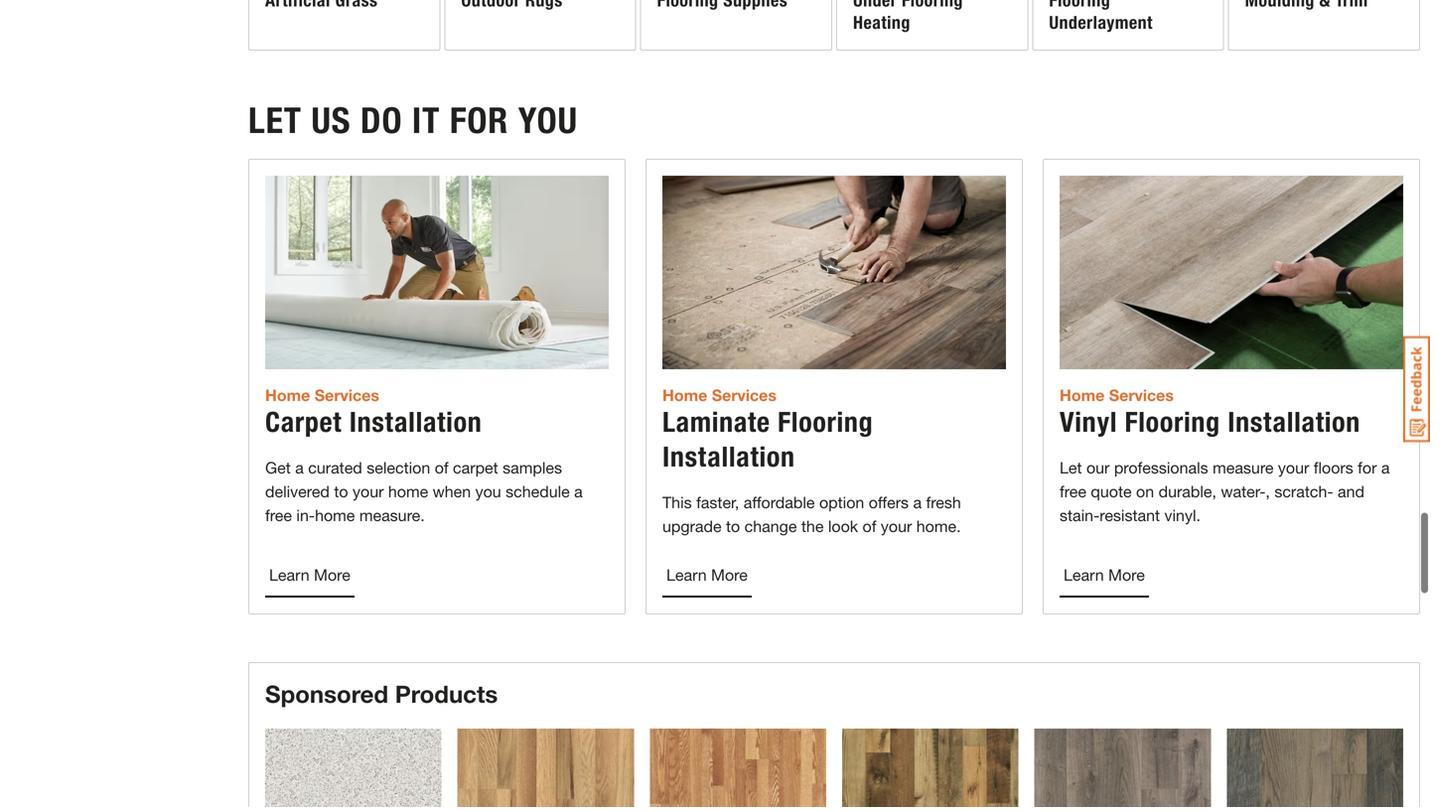Task type: vqa. For each thing, say whether or not it's contained in the screenshot.


Task type: describe. For each thing, give the bounding box(es) containing it.
measure
[[1213, 458, 1274, 477]]

a inside let our professionals measure your floors for a free quote on durable, water-, scratch- and stain-resistant vinyl.
[[1382, 458, 1390, 477]]

this
[[663, 493, 692, 512]]

when
[[433, 482, 471, 501]]

home services vinyl flooring installation
[[1060, 386, 1361, 439]]

1 vertical spatial home
[[315, 506, 355, 525]]

floors
[[1314, 458, 1354, 477]]

scratch-
[[1275, 482, 1334, 501]]

us
[[311, 99, 351, 142]]

installation for vinyl flooring installation
[[1228, 406, 1361, 439]]

professionals
[[1115, 458, 1209, 477]]

xp+ smoked umber oak 10 mm t x 6.1 in. w waterproof laminate wood flooring (20.2 sqft/case) image
[[843, 729, 1019, 808]]

a right schedule
[[574, 482, 583, 501]]

you
[[476, 482, 501, 501]]

home services laminate flooring installation
[[663, 386, 874, 474]]

services for laminate
[[712, 386, 777, 405]]

your inside "this faster, affordable option offers a fresh upgrade to change the look of your home."
[[881, 517, 912, 536]]

flooring inside home services laminate flooring installation
[[778, 406, 874, 439]]

vinyl.
[[1165, 506, 1201, 525]]

learn more link for vinyl flooring installation
[[1060, 554, 1149, 598]]

heating
[[853, 12, 911, 33]]

a right the get
[[295, 458, 304, 477]]

upgrade
[[663, 517, 722, 536]]

products
[[395, 680, 498, 708]]

your inside let our professionals measure your floors for a free quote on durable, water-, scratch- and stain-resistant vinyl.
[[1279, 458, 1310, 477]]

under
[[853, 0, 897, 11]]

delivered
[[265, 482, 330, 501]]

outlast+ honeysuckle oak 12 mm t x 6.1 in. w waterproof laminate wood flooring (16.1 sqft/case) image
[[1227, 729, 1404, 808]]

get a curated selection of carpet samples delivered to your home when you schedule a free in-home measure.
[[265, 458, 583, 525]]

carpet
[[453, 458, 498, 477]]

let us do it for you
[[248, 99, 578, 142]]

image for laminate flooring installation image
[[663, 176, 1006, 369]]

this faster, affordable option offers a fresh upgrade to change the look of your home.
[[663, 493, 962, 536]]

home.
[[917, 517, 961, 536]]

to for laminate
[[726, 517, 740, 536]]

vinyl
[[1060, 406, 1118, 439]]

you
[[518, 99, 578, 142]]

on
[[1137, 482, 1155, 501]]

flooring underlayment
[[1050, 0, 1153, 33]]

learn more link for carpet installation
[[265, 554, 354, 598]]

outlast+ vintage pewter oak 12 mm t x 7.4 in. w waterproof laminate wood flooring (19.6 sqft/case) image
[[1035, 729, 1211, 808]]

under flooring heating
[[853, 0, 964, 33]]

learn for carpet installation
[[269, 566, 310, 585]]

option
[[820, 493, 865, 512]]

xp anndel oak 10 mm t x 7.4 in. w laminate wood flooring (19.6 sqft/case) image
[[650, 729, 827, 808]]

bryant ice white 23.4 in. x 23.4 in. matte porcelain terrazzo look floor and wall tile (15.49 sq. ft./case) image
[[265, 729, 442, 808]]

services for carpet
[[315, 386, 379, 405]]

installation inside home services carpet installation
[[349, 406, 482, 439]]

underlayment
[[1050, 12, 1153, 33]]

of inside "this faster, affordable option offers a fresh upgrade to change the look of your home."
[[863, 517, 877, 536]]

it
[[412, 99, 440, 142]]

home for laminate flooring installation
[[663, 386, 708, 405]]



Task type: locate. For each thing, give the bounding box(es) containing it.
under flooring heating link
[[838, 0, 1028, 50]]

flooring inside "flooring underlayment"
[[1050, 0, 1111, 11]]

home for carpet installation
[[265, 386, 310, 405]]

2 horizontal spatial your
[[1279, 458, 1310, 477]]

home up "laminate"
[[663, 386, 708, 405]]

0 horizontal spatial home
[[315, 506, 355, 525]]

learn more
[[269, 566, 351, 585], [667, 566, 748, 585], [1064, 566, 1145, 585]]

installation inside home services laminate flooring installation
[[663, 440, 796, 474]]

0 horizontal spatial installation
[[349, 406, 482, 439]]

flooring
[[902, 0, 964, 11], [1050, 0, 1111, 11], [778, 406, 874, 439], [1125, 406, 1221, 439]]

1 horizontal spatial of
[[863, 517, 877, 536]]

your inside get a curated selection of carpet samples delivered to your home when you schedule a free in-home measure.
[[353, 482, 384, 501]]

affordable
[[744, 493, 815, 512]]

learn more link for laminate flooring installation
[[663, 554, 752, 598]]

image for     vinyl flooring installation image
[[1060, 176, 1404, 369]]

1 learn more from the left
[[269, 566, 351, 585]]

learn more link down in-
[[265, 554, 354, 598]]

2 home from the left
[[663, 386, 708, 405]]

0 horizontal spatial your
[[353, 482, 384, 501]]

a left 'fresh'
[[914, 493, 922, 512]]

flooring up heating
[[902, 0, 964, 11]]

services inside home services laminate flooring installation
[[712, 386, 777, 405]]

home for vinyl flooring installation
[[1060, 386, 1105, 405]]

flooring up professionals
[[1125, 406, 1221, 439]]

2 horizontal spatial learn more link
[[1060, 554, 1149, 598]]

0 horizontal spatial learn
[[269, 566, 310, 585]]

a inside "this faster, affordable option offers a fresh upgrade to change the look of your home."
[[914, 493, 922, 512]]

0 horizontal spatial free
[[265, 506, 292, 525]]

1 vertical spatial to
[[726, 517, 740, 536]]

let
[[248, 99, 302, 142], [1060, 458, 1082, 477]]

of right look
[[863, 517, 877, 536]]

measure.
[[360, 506, 425, 525]]

home services carpet installation
[[265, 386, 482, 439]]

more
[[314, 566, 351, 585], [711, 566, 748, 585], [1109, 566, 1145, 585]]

2 horizontal spatial installation
[[1228, 406, 1361, 439]]

sponsored
[[265, 680, 389, 708]]

0 horizontal spatial of
[[435, 458, 449, 477]]

0 horizontal spatial to
[[334, 482, 348, 501]]

2 services from the left
[[712, 386, 777, 405]]

to inside "this faster, affordable option offers a fresh upgrade to change the look of your home."
[[726, 517, 740, 536]]

2 learn more from the left
[[667, 566, 748, 585]]

0 horizontal spatial let
[[248, 99, 302, 142]]

1 horizontal spatial home
[[663, 386, 708, 405]]

stain-
[[1060, 506, 1100, 525]]

0 horizontal spatial learn more link
[[265, 554, 354, 598]]

learn more down stain-
[[1064, 566, 1145, 585]]

offers
[[869, 493, 909, 512]]

0 vertical spatial of
[[435, 458, 449, 477]]

installation inside home services vinyl flooring installation
[[1228, 406, 1361, 439]]

let left us
[[248, 99, 302, 142]]

services up "laminate"
[[712, 386, 777, 405]]

learn more link down upgrade
[[663, 554, 752, 598]]

1 horizontal spatial services
[[712, 386, 777, 405]]

flooring up underlayment
[[1050, 0, 1111, 11]]

let inside let our professionals measure your floors for a free quote on durable, water-, scratch- and stain-resistant vinyl.
[[1060, 458, 1082, 477]]

in-
[[296, 506, 315, 525]]

services
[[315, 386, 379, 405], [712, 386, 777, 405], [1110, 386, 1174, 405]]

2 horizontal spatial home
[[1060, 386, 1105, 405]]

let our professionals measure your floors for a free quote on durable, water-, scratch- and stain-resistant vinyl.
[[1060, 458, 1390, 525]]

2 learn from the left
[[667, 566, 707, 585]]

services inside home services vinyl flooring installation
[[1110, 386, 1174, 405]]

schedule
[[506, 482, 570, 501]]

1 vertical spatial free
[[265, 506, 292, 525]]

fresh
[[926, 493, 962, 512]]

installation up floors
[[1228, 406, 1361, 439]]

more down upgrade
[[711, 566, 748, 585]]

more down resistant at the bottom
[[1109, 566, 1145, 585]]

1 learn more link from the left
[[265, 554, 354, 598]]

water-
[[1221, 482, 1266, 501]]

0 vertical spatial your
[[1279, 458, 1310, 477]]

of up when
[[435, 458, 449, 477]]

1 horizontal spatial learn more link
[[663, 554, 752, 598]]

free inside let our professionals measure your floors for a free quote on durable, water-, scratch- and stain-resistant vinyl.
[[1060, 482, 1087, 501]]

home down delivered
[[315, 506, 355, 525]]

of inside get a curated selection of carpet samples delivered to your home when you schedule a free in-home measure.
[[435, 458, 449, 477]]

free left in-
[[265, 506, 292, 525]]

1 horizontal spatial installation
[[663, 440, 796, 474]]

2 horizontal spatial learn
[[1064, 566, 1104, 585]]

services up 'vinyl'
[[1110, 386, 1174, 405]]

more down in-
[[314, 566, 351, 585]]

1 services from the left
[[315, 386, 379, 405]]

2 horizontal spatial services
[[1110, 386, 1174, 405]]

1 home from the left
[[265, 386, 310, 405]]

more for vinyl
[[1109, 566, 1145, 585]]

home inside home services vinyl flooring installation
[[1060, 386, 1105, 405]]

free
[[1060, 482, 1087, 501], [265, 506, 292, 525]]

learn for vinyl flooring installation
[[1064, 566, 1104, 585]]

the
[[802, 517, 824, 536]]

and
[[1338, 482, 1365, 501]]

0 vertical spatial to
[[334, 482, 348, 501]]

home inside home services laminate flooring installation
[[663, 386, 708, 405]]

0 vertical spatial home
[[388, 482, 428, 501]]

1 horizontal spatial let
[[1060, 458, 1082, 477]]

resistant
[[1100, 506, 1161, 525]]

learn more for laminate flooring installation
[[667, 566, 748, 585]]

more for carpet
[[314, 566, 351, 585]]

2 horizontal spatial learn more
[[1064, 566, 1145, 585]]

learn
[[269, 566, 310, 585], [667, 566, 707, 585], [1064, 566, 1104, 585]]

0 horizontal spatial learn more
[[269, 566, 351, 585]]

1 more from the left
[[314, 566, 351, 585]]

our
[[1087, 458, 1110, 477]]

let left our
[[1060, 458, 1082, 477]]

learn more down in-
[[269, 566, 351, 585]]

your up "scratch-"
[[1279, 458, 1310, 477]]

carpet
[[265, 406, 342, 439]]

to
[[334, 482, 348, 501], [726, 517, 740, 536]]

3 learn more link from the left
[[1060, 554, 1149, 598]]

2 vertical spatial your
[[881, 517, 912, 536]]

home up 'vinyl'
[[1060, 386, 1105, 405]]

free up stain-
[[1060, 482, 1087, 501]]

installation down "laminate"
[[663, 440, 796, 474]]

for
[[450, 99, 509, 142]]

services inside home services carpet installation
[[315, 386, 379, 405]]

home
[[388, 482, 428, 501], [315, 506, 355, 525]]

services for vinyl
[[1110, 386, 1174, 405]]

for
[[1358, 458, 1377, 477]]

learn for laminate flooring installation
[[667, 566, 707, 585]]

1 horizontal spatial to
[[726, 517, 740, 536]]

installation
[[349, 406, 482, 439], [1228, 406, 1361, 439], [663, 440, 796, 474]]

1 horizontal spatial home
[[388, 482, 428, 501]]

3 services from the left
[[1110, 386, 1174, 405]]

your
[[1279, 458, 1310, 477], [353, 482, 384, 501], [881, 517, 912, 536]]

1 learn from the left
[[269, 566, 310, 585]]

1 vertical spatial your
[[353, 482, 384, 501]]

home down selection
[[388, 482, 428, 501]]

1 horizontal spatial learn more
[[667, 566, 748, 585]]

more for laminate
[[711, 566, 748, 585]]

0 horizontal spatial more
[[314, 566, 351, 585]]

1 horizontal spatial your
[[881, 517, 912, 536]]

look
[[828, 517, 859, 536]]

flooring inside under flooring heating
[[902, 0, 964, 11]]

home
[[265, 386, 310, 405], [663, 386, 708, 405], [1060, 386, 1105, 405]]

to down curated
[[334, 482, 348, 501]]

,
[[1266, 482, 1271, 501]]

your up measure.
[[353, 482, 384, 501]]

learn down in-
[[269, 566, 310, 585]]

3 more from the left
[[1109, 566, 1145, 585]]

1 vertical spatial of
[[863, 517, 877, 536]]

faster,
[[697, 493, 740, 512]]

learn down stain-
[[1064, 566, 1104, 585]]

0 vertical spatial free
[[1060, 482, 1087, 501]]

to inside get a curated selection of carpet samples delivered to your home when you schedule a free in-home measure.
[[334, 482, 348, 501]]

to for carpet
[[334, 482, 348, 501]]

samples
[[503, 458, 562, 477]]

a
[[295, 458, 304, 477], [1382, 458, 1390, 477], [574, 482, 583, 501], [914, 493, 922, 512]]

1 horizontal spatial more
[[711, 566, 748, 585]]

image for     carpet installation image
[[265, 176, 609, 369]]

quote
[[1091, 482, 1132, 501]]

flooring up option
[[778, 406, 874, 439]]

learn more link
[[265, 554, 354, 598], [663, 554, 752, 598], [1060, 554, 1149, 598]]

home inside home services carpet installation
[[265, 386, 310, 405]]

3 home from the left
[[1060, 386, 1105, 405]]

let for let our professionals measure your floors for a free quote on durable, water-, scratch- and stain-resistant vinyl.
[[1060, 458, 1082, 477]]

1 vertical spatial let
[[1060, 458, 1082, 477]]

flooring inside home services vinyl flooring installation
[[1125, 406, 1221, 439]]

1 horizontal spatial free
[[1060, 482, 1087, 501]]

learn more for carpet installation
[[269, 566, 351, 585]]

let for let us do it for you
[[248, 99, 302, 142]]

services up carpet
[[315, 386, 379, 405]]

your down offers
[[881, 517, 912, 536]]

2 horizontal spatial more
[[1109, 566, 1145, 585]]

learn more for vinyl flooring installation
[[1064, 566, 1145, 585]]

of
[[435, 458, 449, 477], [863, 517, 877, 536]]

sponsored products
[[265, 680, 498, 708]]

1 horizontal spatial learn
[[667, 566, 707, 585]]

learn more down upgrade
[[667, 566, 748, 585]]

to down faster,
[[726, 517, 740, 536]]

home up carpet
[[265, 386, 310, 405]]

2 learn more link from the left
[[663, 554, 752, 598]]

do
[[361, 99, 403, 142]]

2 more from the left
[[711, 566, 748, 585]]

get
[[265, 458, 291, 477]]

flooring underlayment link
[[1034, 0, 1224, 50]]

free inside get a curated selection of carpet samples delivered to your home when you schedule a free in-home measure.
[[265, 506, 292, 525]]

curated
[[308, 458, 362, 477]]

xp haley oak 10 mm t x 7.4 in. w laminate wood flooring (19.6 sqft/case) image
[[458, 729, 634, 808]]

0 horizontal spatial services
[[315, 386, 379, 405]]

learn more link down stain-
[[1060, 554, 1149, 598]]

installation up selection
[[349, 406, 482, 439]]

laminate
[[663, 406, 771, 439]]

feedback link image
[[1404, 336, 1431, 443]]

durable,
[[1159, 482, 1217, 501]]

3 learn more from the left
[[1064, 566, 1145, 585]]

a right 'for'
[[1382, 458, 1390, 477]]

3 learn from the left
[[1064, 566, 1104, 585]]

0 vertical spatial let
[[248, 99, 302, 142]]

0 horizontal spatial home
[[265, 386, 310, 405]]

installation for laminate flooring installation
[[663, 440, 796, 474]]

learn down upgrade
[[667, 566, 707, 585]]

change
[[745, 517, 797, 536]]

selection
[[367, 458, 430, 477]]



